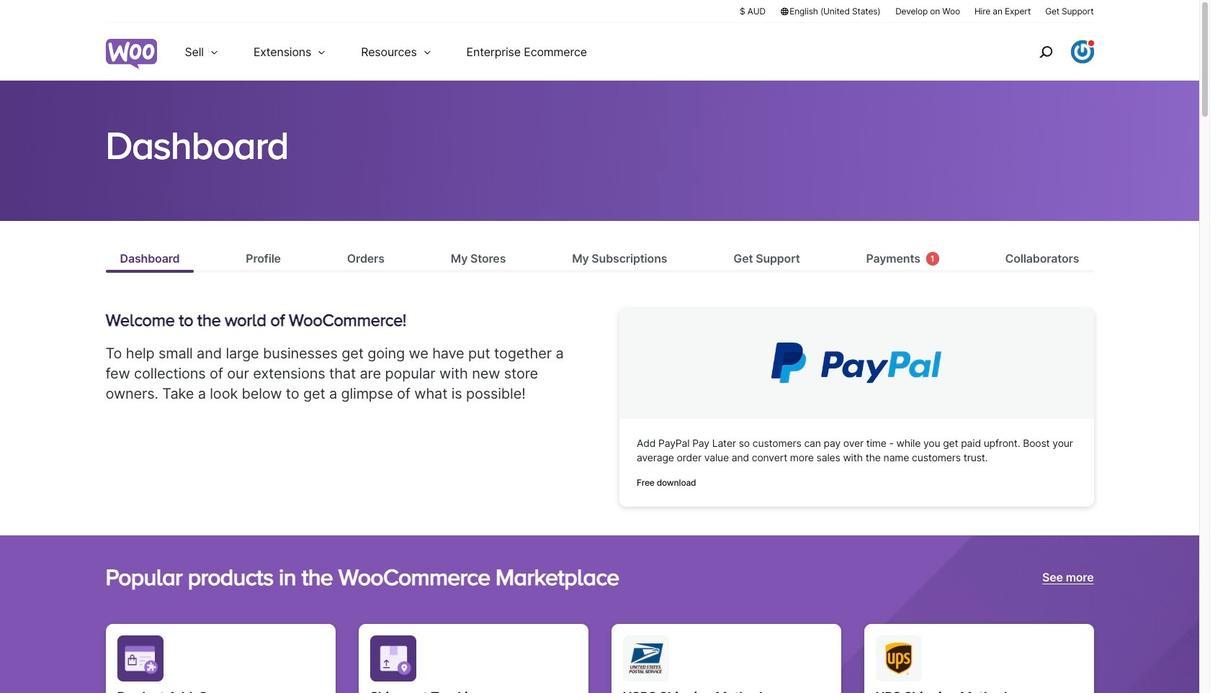 Task type: locate. For each thing, give the bounding box(es) containing it.
service navigation menu element
[[1008, 28, 1094, 75]]

search image
[[1034, 40, 1057, 63]]



Task type: vqa. For each thing, say whether or not it's contained in the screenshot.
Service Navigation Menu element
yes



Task type: describe. For each thing, give the bounding box(es) containing it.
open account menu image
[[1071, 40, 1094, 63]]



